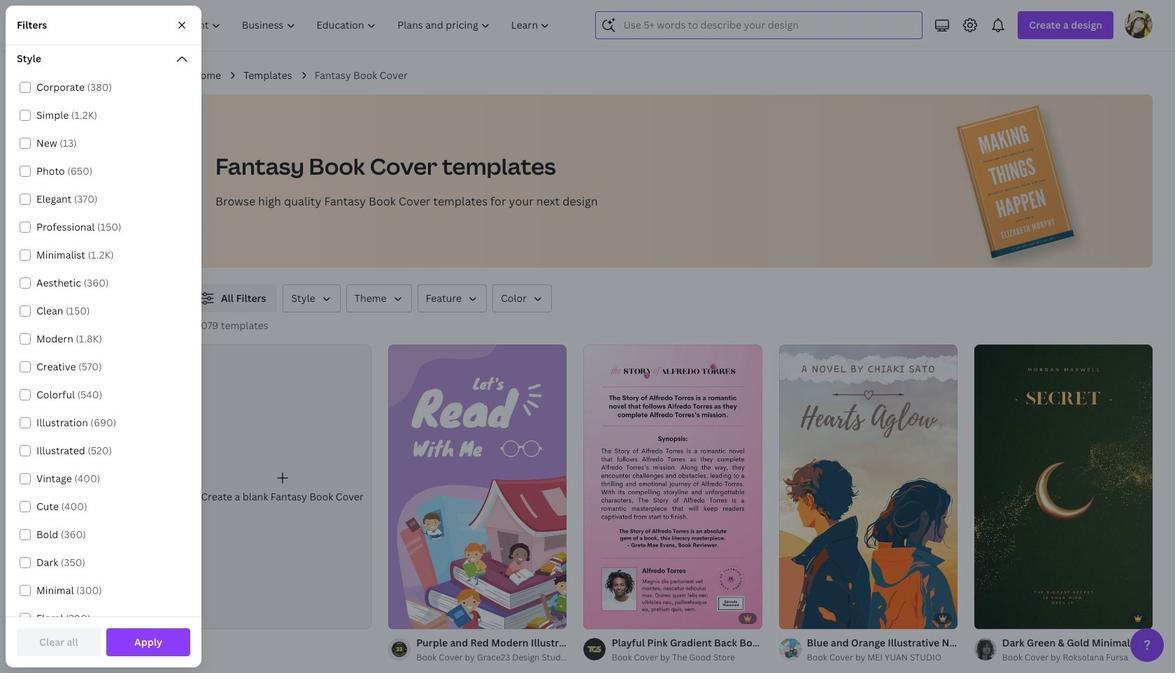 Task type: locate. For each thing, give the bounding box(es) containing it.
fantasy book cover templates image
[[921, 94, 1153, 268], [956, 105, 1075, 259]]

create a blank fantasy book cover element
[[193, 345, 372, 630]]

playful pink gradient back book cover image
[[584, 345, 762, 630]]

blue and orange illustrative novel collage book cover image
[[779, 345, 957, 630]]

dark green & gold minimal moon 3d illustration book cover image
[[974, 345, 1153, 630]]

None search field
[[596, 11, 923, 39]]



Task type: vqa. For each thing, say whether or not it's contained in the screenshot.
your in Add your photo straight to any design. Whether that's a photobook you want to print, a profile picture, or an Instagram post, Canva has thousands of templates ready to customize.
no



Task type: describe. For each thing, give the bounding box(es) containing it.
purple and red modern illustrative kids book cover image
[[388, 345, 567, 630]]

top level navigation element
[[123, 11, 562, 39]]



